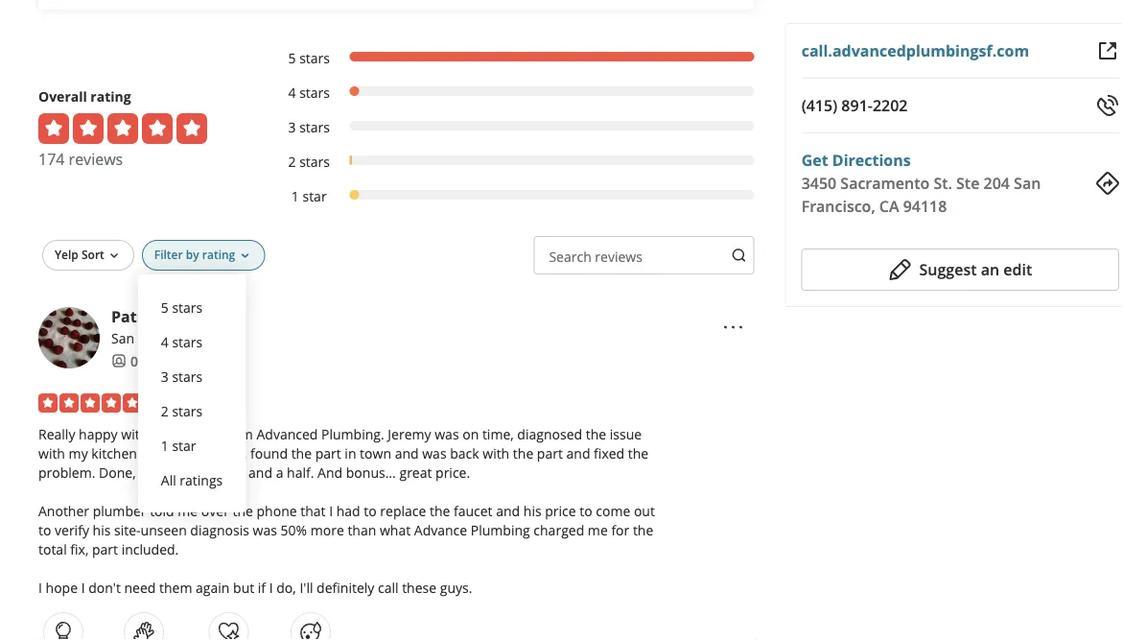 Task type: describe. For each thing, give the bounding box(es) containing it.
really
[[38, 425, 75, 443]]

patricia
[[111, 306, 170, 327]]

done,
[[99, 463, 136, 481]]

was inside another plumber told me over the phone that i had to replace the faucet and his price to come out to verify his site-unseen diagnosis was 50% more than what advance plumbing charged me for the total fix, part included.
[[253, 521, 277, 539]]

stars for filter reviews by 4 stars rating element
[[300, 83, 330, 101]]

half.
[[287, 463, 314, 481]]

hope
[[46, 578, 78, 596]]

by
[[186, 247, 199, 262]]

i hope i don't need them again but if i do, i'll definitely call these guys.
[[38, 578, 473, 596]]

2 horizontal spatial with
[[483, 444, 510, 462]]

5 for the filter reviews by 5 stars rating element
[[288, 48, 296, 67]]

friends element
[[111, 351, 138, 370]]

another plumber told me over the phone that i had to replace the faucet and his price to come out to verify his site-unseen diagnosis was 50% more than what advance plumbing charged me for the total fix, part included.
[[38, 501, 655, 558]]

out
[[634, 501, 655, 520]]

bonus...
[[346, 463, 396, 481]]

stars for the 5 stars "button"
[[172, 298, 203, 316]]

search reviews
[[549, 247, 643, 265]]

5 stars button
[[153, 290, 231, 324]]

my
[[69, 444, 88, 462]]

the down out
[[633, 521, 654, 539]]

on
[[463, 425, 479, 443]]

ratings
[[180, 471, 223, 489]]

another
[[38, 501, 89, 520]]

the up fixed
[[586, 425, 607, 443]]

from
[[223, 425, 253, 443]]

francisco, inside patricia o. san francisco, ca
[[138, 329, 200, 347]]

i right hope
[[81, 578, 85, 596]]

1 for 1 star button
[[161, 436, 169, 454]]

search image
[[732, 248, 747, 263]]

suggest an edit
[[920, 259, 1033, 280]]

2202
[[873, 95, 908, 116]]

0 vertical spatial was
[[435, 425, 459, 443]]

4 stars button
[[153, 324, 231, 359]]

0 vertical spatial me
[[178, 501, 198, 520]]

fix,
[[70, 540, 89, 558]]

definitely
[[317, 578, 375, 596]]

more
[[311, 521, 344, 539]]

1,
[[176, 394, 187, 412]]

town
[[360, 444, 392, 462]]

stars for 3 stars button
[[172, 367, 203, 385]]

2 stars for 2 stars button
[[161, 402, 203, 420]]

0 vertical spatial rating
[[91, 87, 131, 105]]

found
[[251, 444, 288, 462]]

0 horizontal spatial in
[[139, 463, 151, 481]]

san inside "get directions 3450 sacramento st. ste 204 san francisco, ca 94118"
[[1015, 173, 1042, 193]]

rating inside dropdown button
[[202, 247, 235, 262]]

filter reviews by 4 stars rating element
[[269, 82, 755, 102]]

faucet inside really happy with the service from advanced plumbing. jeremy was on time, diagnosed the issue with my kitchen faucet really fast, found the part in town and was back with the part and fixed the problem. done, in under an hour and a half. and bonus... great price.
[[141, 444, 180, 462]]

price
[[545, 501, 576, 520]]

stars for filter reviews by 3 stars rating "element"
[[300, 117, 330, 136]]

2 horizontal spatial to
[[580, 501, 593, 520]]

4 stars for filter reviews by 4 stars rating element
[[288, 83, 330, 101]]

get
[[802, 150, 829, 170]]

plumber
[[93, 501, 146, 520]]

ca inside patricia o. san francisco, ca
[[204, 329, 221, 347]]

patricia o. link
[[111, 306, 191, 327]]

13
[[165, 352, 180, 370]]

replace
[[380, 501, 426, 520]]

2 for filter reviews by 2 stars rating element
[[288, 152, 296, 170]]

4 for filter reviews by 4 stars rating element
[[288, 83, 296, 101]]

over
[[201, 501, 229, 520]]

sep
[[150, 394, 173, 412]]

them
[[159, 578, 192, 596]]

ste
[[957, 173, 980, 193]]

francisco, inside "get directions 3450 sacramento st. ste 204 san francisco, ca 94118"
[[802, 196, 876, 216]]

happy
[[79, 425, 118, 443]]

and left a
[[249, 463, 273, 481]]

5 stars for the filter reviews by 5 stars rating element
[[288, 48, 330, 67]]

the up "half."
[[291, 444, 312, 462]]

4 stars for the 4 stars button
[[161, 332, 203, 351]]

3 stars button
[[153, 359, 231, 393]]

plumbing
[[471, 521, 531, 539]]

filter by rating
[[154, 247, 235, 262]]

call.advancedplumbingsf.com link
[[802, 40, 1030, 61]]

but
[[233, 578, 255, 596]]

1 star button
[[153, 428, 231, 462]]

an inside button
[[982, 259, 1000, 280]]

advanced
[[257, 425, 318, 443]]

san inside patricia o. san francisco, ca
[[111, 329, 134, 347]]

edit
[[1004, 259, 1033, 280]]

star for 1 star button
[[172, 436, 196, 454]]

3 stars for filter reviews by 3 stars rating "element"
[[288, 117, 330, 136]]

2023
[[191, 394, 222, 412]]

reviews element
[[146, 351, 180, 370]]

i'll
[[300, 578, 313, 596]]

photo of patricia o. image
[[38, 307, 100, 368]]

guys.
[[440, 578, 473, 596]]

1 star for 1 star button
[[161, 436, 196, 454]]

issue
[[610, 425, 642, 443]]

great
[[400, 463, 432, 481]]

filter reviews by 5 stars rating element
[[269, 48, 755, 67]]

1 for filter reviews by 1 star rating element
[[292, 187, 299, 205]]

all ratings
[[161, 471, 223, 489]]

yelp sort
[[55, 247, 104, 262]]

had
[[337, 501, 361, 520]]

jeremy
[[388, 425, 432, 443]]

the down the 'sep'
[[152, 425, 172, 443]]

sort
[[82, 247, 104, 262]]

3 stars for 3 stars button
[[161, 367, 203, 385]]

1 horizontal spatial in
[[345, 444, 357, 462]]

0 vertical spatial his
[[524, 501, 542, 520]]

50%
[[281, 521, 307, 539]]

do,
[[277, 578, 296, 596]]

204
[[984, 173, 1011, 193]]

come
[[596, 501, 631, 520]]

1 vertical spatial was
[[423, 444, 447, 462]]

for
[[612, 521, 630, 539]]

overall rating
[[38, 87, 131, 105]]

get directions link
[[802, 150, 911, 170]]

an inside really happy with the service from advanced plumbing. jeremy was on time, diagnosed the issue with my kitchen faucet really fast, found the part in town and was back with the part and fixed the problem. done, in under an hour and a half. and bonus... great price.
[[196, 463, 212, 481]]

call.advancedplumbingsf.com
[[802, 40, 1030, 61]]

(415)
[[802, 95, 838, 116]]

174 reviews
[[38, 149, 123, 169]]



Task type: locate. For each thing, give the bounding box(es) containing it.
0 horizontal spatial me
[[178, 501, 198, 520]]

5 star rating image up happy
[[38, 393, 142, 413]]

0 horizontal spatial 4 stars
[[161, 332, 203, 351]]

yelp sort button
[[42, 240, 134, 271]]

the up advance
[[430, 501, 450, 520]]

san up friends element
[[111, 329, 134, 347]]

1 vertical spatial 4 stars
[[161, 332, 203, 351]]

3 stars inside button
[[161, 367, 203, 385]]

charged
[[534, 521, 585, 539]]

0 horizontal spatial reviews
[[69, 149, 123, 169]]

1 vertical spatial san
[[111, 329, 134, 347]]

2 5 star rating image from the top
[[38, 393, 142, 413]]

and inside another plumber told me over the phone that i had to replace the faucet and his price to come out to verify his site-unseen diagnosis was 50% more than what advance plumbing charged me for the total fix, part included.
[[496, 501, 520, 520]]

filter reviews by 3 stars rating element
[[269, 117, 755, 136]]

reviews
[[69, 149, 123, 169], [595, 247, 643, 265]]

1 horizontal spatial 1
[[292, 187, 299, 205]]

to up than
[[364, 501, 377, 520]]

0 horizontal spatial 5 stars
[[161, 298, 203, 316]]

1 horizontal spatial 3 stars
[[288, 117, 330, 136]]

1 horizontal spatial faucet
[[454, 501, 493, 520]]

  text field
[[534, 236, 755, 274]]

site-
[[114, 521, 141, 539]]

faucet inside another plumber told me over the phone that i had to replace the faucet and his price to come out to verify his site-unseen diagnosis was 50% more than what advance plumbing charged me for the total fix, part included.
[[454, 501, 493, 520]]

1 horizontal spatial 4
[[288, 83, 296, 101]]

and
[[318, 463, 343, 481]]

me right told
[[178, 501, 198, 520]]

2 inside filter reviews by 2 stars rating element
[[288, 152, 296, 170]]

1 vertical spatial 1 star
[[161, 436, 196, 454]]

i left had
[[329, 501, 333, 520]]

francisco, down 3450
[[802, 196, 876, 216]]

stars for the 4 stars button
[[172, 332, 203, 351]]

o.
[[174, 306, 191, 327]]

part right the fix,
[[92, 540, 118, 558]]

0 horizontal spatial to
[[38, 521, 51, 539]]

diagnosed
[[518, 425, 583, 443]]

suggest
[[920, 259, 978, 280]]

0 horizontal spatial faucet
[[141, 444, 180, 462]]

me left for
[[588, 521, 608, 539]]

0 horizontal spatial 4
[[161, 332, 169, 351]]

94118
[[904, 196, 948, 216]]

1 vertical spatial 3 stars
[[161, 367, 203, 385]]

1 horizontal spatial to
[[364, 501, 377, 520]]

filter reviews by 1 star rating element
[[269, 186, 755, 205]]

0 horizontal spatial 3
[[161, 367, 169, 385]]

1
[[292, 187, 299, 205], [161, 436, 169, 454]]

1 horizontal spatial 1 star
[[292, 187, 327, 205]]

in left the all
[[139, 463, 151, 481]]

0 horizontal spatial with
[[38, 444, 65, 462]]

an down really
[[196, 463, 212, 481]]

part down diagnosed
[[537, 444, 563, 462]]

0 vertical spatial 5 stars
[[288, 48, 330, 67]]

1 horizontal spatial ca
[[880, 196, 900, 216]]

1 horizontal spatial san
[[1015, 173, 1042, 193]]

ca inside "get directions 3450 sacramento st. ste 204 san francisco, ca 94118"
[[880, 196, 900, 216]]

1 vertical spatial an
[[196, 463, 212, 481]]

part up the and at left bottom
[[315, 444, 341, 462]]

1 vertical spatial reviews
[[595, 247, 643, 265]]

faucet up under
[[141, 444, 180, 462]]

3 inside button
[[161, 367, 169, 385]]

with up kitchen
[[121, 425, 148, 443]]

1 horizontal spatial 5
[[288, 48, 296, 67]]

suggest an edit button
[[802, 249, 1120, 291]]

a
[[276, 463, 284, 481]]

2 stars button
[[153, 393, 231, 428]]

0 vertical spatial 4 stars
[[288, 83, 330, 101]]

1 vertical spatial his
[[93, 521, 111, 539]]

5 stars inside the 5 stars "button"
[[161, 298, 203, 316]]

problem.
[[38, 463, 95, 481]]

0 horizontal spatial san
[[111, 329, 134, 347]]

with down really
[[38, 444, 65, 462]]

5 inside "button"
[[161, 298, 169, 316]]

1 star inside filter reviews by 1 star rating element
[[292, 187, 327, 205]]

time,
[[483, 425, 514, 443]]

0 vertical spatial 2 stars
[[288, 152, 330, 170]]

really happy with the service from advanced plumbing. jeremy was on time, diagnosed the issue with my kitchen faucet really fast, found the part in town and was back with the part and fixed the problem. done, in under an hour and a half. and bonus... great price.
[[38, 425, 649, 481]]

stars for the filter reviews by 5 stars rating element
[[300, 48, 330, 67]]

3 for 3 stars button
[[161, 367, 169, 385]]

1 vertical spatial me
[[588, 521, 608, 539]]

star inside filter reviews by 1 star rating element
[[303, 187, 327, 205]]

fast,
[[221, 444, 247, 462]]

1 inside button
[[161, 436, 169, 454]]

0 vertical spatial 1
[[292, 187, 299, 205]]

2 stars inside button
[[161, 402, 203, 420]]

0 vertical spatial 1 star
[[292, 187, 327, 205]]

1 vertical spatial 5 star rating image
[[38, 393, 142, 413]]

0 vertical spatial faucet
[[141, 444, 180, 462]]

0 horizontal spatial 1
[[161, 436, 169, 454]]

3 for filter reviews by 3 stars rating "element"
[[288, 117, 296, 136]]

rating right overall
[[91, 87, 131, 105]]

0 horizontal spatial an
[[196, 463, 212, 481]]

in down plumbing.
[[345, 444, 357, 462]]

4 stars
[[288, 83, 330, 101], [161, 332, 203, 351]]

to right price
[[580, 501, 593, 520]]

with
[[121, 425, 148, 443], [38, 444, 65, 462], [483, 444, 510, 462]]

0 vertical spatial an
[[982, 259, 1000, 280]]

1 vertical spatial 5 stars
[[161, 298, 203, 316]]

5 stars for the 5 stars "button"
[[161, 298, 203, 316]]

kitchen
[[91, 444, 137, 462]]

(415) 891-2202
[[802, 95, 908, 116]]

1 horizontal spatial with
[[121, 425, 148, 443]]

1 vertical spatial ca
[[204, 329, 221, 347]]

24 external link v2 image
[[1097, 39, 1120, 62]]

rating left 16 chevron down v2 icon
[[202, 247, 235, 262]]

0 vertical spatial in
[[345, 444, 357, 462]]

5 star rating image for 174 reviews
[[38, 113, 207, 144]]

again
[[196, 578, 230, 596]]

was left on
[[435, 425, 459, 443]]

1 star for filter reviews by 1 star rating element
[[292, 187, 327, 205]]

ca down sacramento on the right top
[[880, 196, 900, 216]]

1 vertical spatial star
[[172, 436, 196, 454]]

was
[[435, 425, 459, 443], [423, 444, 447, 462], [253, 521, 277, 539]]

was down phone
[[253, 521, 277, 539]]

his left price
[[524, 501, 542, 520]]

really
[[183, 444, 217, 462]]

i
[[329, 501, 333, 520], [38, 578, 42, 596], [81, 578, 85, 596], [269, 578, 273, 596]]

0 vertical spatial 4
[[288, 83, 296, 101]]

2 stars for filter reviews by 2 stars rating element
[[288, 152, 330, 170]]

0 vertical spatial 5 star rating image
[[38, 113, 207, 144]]

the right over
[[233, 501, 253, 520]]

star inside 1 star button
[[172, 436, 196, 454]]

san right 204 at the right of the page
[[1015, 173, 1042, 193]]

0
[[131, 352, 138, 370]]

price.
[[436, 463, 470, 481]]

back
[[450, 444, 480, 462]]

1 horizontal spatial 2 stars
[[288, 152, 330, 170]]

2 horizontal spatial part
[[537, 444, 563, 462]]

the down issue
[[628, 444, 649, 462]]

1 vertical spatial faucet
[[454, 501, 493, 520]]

3 inside "element"
[[288, 117, 296, 136]]

fixed
[[594, 444, 625, 462]]

0 vertical spatial 3
[[288, 117, 296, 136]]

i right the if
[[269, 578, 273, 596]]

san
[[1015, 173, 1042, 193], [111, 329, 134, 347]]

and down jeremy
[[395, 444, 419, 462]]

1 horizontal spatial 4 stars
[[288, 83, 330, 101]]

1 vertical spatial 5
[[161, 298, 169, 316]]

0 horizontal spatial rating
[[91, 87, 131, 105]]

5 star rating image for sep 1, 2023
[[38, 393, 142, 413]]

5 for the 5 stars "button"
[[161, 298, 169, 316]]

0 vertical spatial francisco,
[[802, 196, 876, 216]]

overall
[[38, 87, 87, 105]]

0 horizontal spatial francisco,
[[138, 329, 200, 347]]

0 horizontal spatial star
[[172, 436, 196, 454]]

i left hope
[[38, 578, 42, 596]]

and up plumbing
[[496, 501, 520, 520]]

3 stars
[[288, 117, 330, 136], [161, 367, 203, 385]]

0 vertical spatial ca
[[880, 196, 900, 216]]

16 chevron down v2 image
[[237, 248, 253, 264]]

all
[[161, 471, 176, 489]]

0 vertical spatial 5
[[288, 48, 296, 67]]

filter
[[154, 247, 183, 262]]

stars for 2 stars button
[[172, 402, 203, 420]]

0 horizontal spatial 1 star
[[161, 436, 196, 454]]

included.
[[122, 540, 179, 558]]

5 star rating image down the overall rating
[[38, 113, 207, 144]]

16 chevron down v2 image
[[106, 248, 122, 264]]

and
[[395, 444, 419, 462], [567, 444, 591, 462], [249, 463, 273, 481], [496, 501, 520, 520]]

1 vertical spatial 1
[[161, 436, 169, 454]]

0 horizontal spatial part
[[92, 540, 118, 558]]

0 horizontal spatial 5
[[161, 298, 169, 316]]

phone
[[257, 501, 297, 520]]

0 vertical spatial reviews
[[69, 149, 123, 169]]

under
[[155, 463, 192, 481]]

plumbing.
[[322, 425, 385, 443]]

0 horizontal spatial ca
[[204, 329, 221, 347]]

2
[[288, 152, 296, 170], [161, 402, 169, 420]]

total
[[38, 540, 67, 558]]

stars inside "button"
[[172, 298, 203, 316]]

his
[[524, 501, 542, 520], [93, 521, 111, 539]]

1 horizontal spatial reviews
[[595, 247, 643, 265]]

1 vertical spatial 3
[[161, 367, 169, 385]]

2 vertical spatial was
[[253, 521, 277, 539]]

yelp
[[55, 247, 79, 262]]

to up total
[[38, 521, 51, 539]]

with down "time,"
[[483, 444, 510, 462]]

filter by rating button
[[142, 240, 265, 271]]

1 horizontal spatial francisco,
[[802, 196, 876, 216]]

1 horizontal spatial his
[[524, 501, 542, 520]]

reviews right the search
[[595, 247, 643, 265]]

service
[[176, 425, 219, 443]]

3 stars inside "element"
[[288, 117, 330, 136]]

0 vertical spatial san
[[1015, 173, 1042, 193]]

1 star inside 1 star button
[[161, 436, 196, 454]]

star for filter reviews by 1 star rating element
[[303, 187, 327, 205]]

patricia o. san francisco, ca
[[111, 306, 221, 347]]

the down "time,"
[[513, 444, 534, 462]]

part inside another plumber told me over the phone that i had to replace the faucet and his price to come out to verify his site-unseen diagnosis was 50% more than what advance plumbing charged me for the total fix, part included.
[[92, 540, 118, 558]]

reviews for search reviews
[[595, 247, 643, 265]]

4 inside button
[[161, 332, 169, 351]]

part
[[315, 444, 341, 462], [537, 444, 563, 462], [92, 540, 118, 558]]

2 for 2 stars button
[[161, 402, 169, 420]]

than
[[348, 521, 377, 539]]

verify
[[55, 521, 89, 539]]

faucet up plumbing
[[454, 501, 493, 520]]

to
[[364, 501, 377, 520], [580, 501, 593, 520], [38, 521, 51, 539]]

0 vertical spatial star
[[303, 187, 327, 205]]

me
[[178, 501, 198, 520], [588, 521, 608, 539]]

need
[[124, 578, 156, 596]]

1 vertical spatial 2
[[161, 402, 169, 420]]

advance
[[414, 521, 468, 539]]

1 horizontal spatial an
[[982, 259, 1000, 280]]

i inside another plumber told me over the phone that i had to replace the faucet and his price to come out to verify his site-unseen diagnosis was 50% more than what advance plumbing charged me for the total fix, part included.
[[329, 501, 333, 520]]

1 vertical spatial in
[[139, 463, 151, 481]]

1 vertical spatial francisco,
[[138, 329, 200, 347]]

what
[[380, 521, 411, 539]]

24 phone v2 image
[[1097, 94, 1120, 117]]

0 horizontal spatial 2 stars
[[161, 402, 203, 420]]

4 for the 4 stars button
[[161, 332, 169, 351]]

1 5 star rating image from the top
[[38, 113, 207, 144]]

stars inside "element"
[[300, 117, 330, 136]]

francisco, up 13
[[138, 329, 200, 347]]

1 vertical spatial 4
[[161, 332, 169, 351]]

1 horizontal spatial 2
[[288, 152, 296, 170]]

these
[[402, 578, 437, 596]]

2 inside 2 stars button
[[161, 402, 169, 420]]

directions
[[833, 150, 911, 170]]

in
[[345, 444, 357, 462], [139, 463, 151, 481]]

that
[[301, 501, 326, 520]]

1 horizontal spatial part
[[315, 444, 341, 462]]

his left 'site-'
[[93, 521, 111, 539]]

all ratings button
[[153, 462, 231, 497]]

0 horizontal spatial 2
[[161, 402, 169, 420]]

call
[[378, 578, 399, 596]]

reviews for 174 reviews
[[69, 149, 123, 169]]

1 vertical spatial rating
[[202, 247, 235, 262]]

5 stars inside the filter reviews by 5 stars rating element
[[288, 48, 330, 67]]

told
[[150, 501, 174, 520]]

5 star rating image
[[38, 113, 207, 144], [38, 393, 142, 413]]

filter reviews by 2 stars rating element
[[269, 152, 755, 171]]

sep 1, 2023
[[150, 394, 222, 412]]

24 directions v2 image
[[1097, 172, 1120, 195]]

1 vertical spatial 2 stars
[[161, 402, 203, 420]]

0 horizontal spatial his
[[93, 521, 111, 539]]

1 horizontal spatial 3
[[288, 117, 296, 136]]

3450
[[802, 173, 837, 193]]

0 horizontal spatial 3 stars
[[161, 367, 203, 385]]

0 vertical spatial 2
[[288, 152, 296, 170]]

24 pencil v2 image
[[889, 258, 912, 281]]

diagnosis
[[190, 521, 249, 539]]

16 friends v2 image
[[111, 353, 127, 369]]

if
[[258, 578, 266, 596]]

was up price.
[[423, 444, 447, 462]]

4 stars inside button
[[161, 332, 203, 351]]

0 vertical spatial 3 stars
[[288, 117, 330, 136]]

stars for filter reviews by 2 stars rating element
[[300, 152, 330, 170]]

reviews right 174
[[69, 149, 123, 169]]

1 horizontal spatial star
[[303, 187, 327, 205]]

1 horizontal spatial me
[[588, 521, 608, 539]]

1 horizontal spatial 5 stars
[[288, 48, 330, 67]]

5 stars
[[288, 48, 330, 67], [161, 298, 203, 316]]

an left edit on the right top of the page
[[982, 259, 1000, 280]]

unseen
[[141, 521, 187, 539]]

ca down the 5 stars "button"
[[204, 329, 221, 347]]

and left fixed
[[567, 444, 591, 462]]

sacramento
[[841, 173, 930, 193]]

1 horizontal spatial rating
[[202, 247, 235, 262]]

menu image
[[722, 316, 745, 339]]



Task type: vqa. For each thing, say whether or not it's contained in the screenshot.
PHOTO OF PASTA SISTERS - LOS ANGELES, CA, US. PASTA MAKING
no



